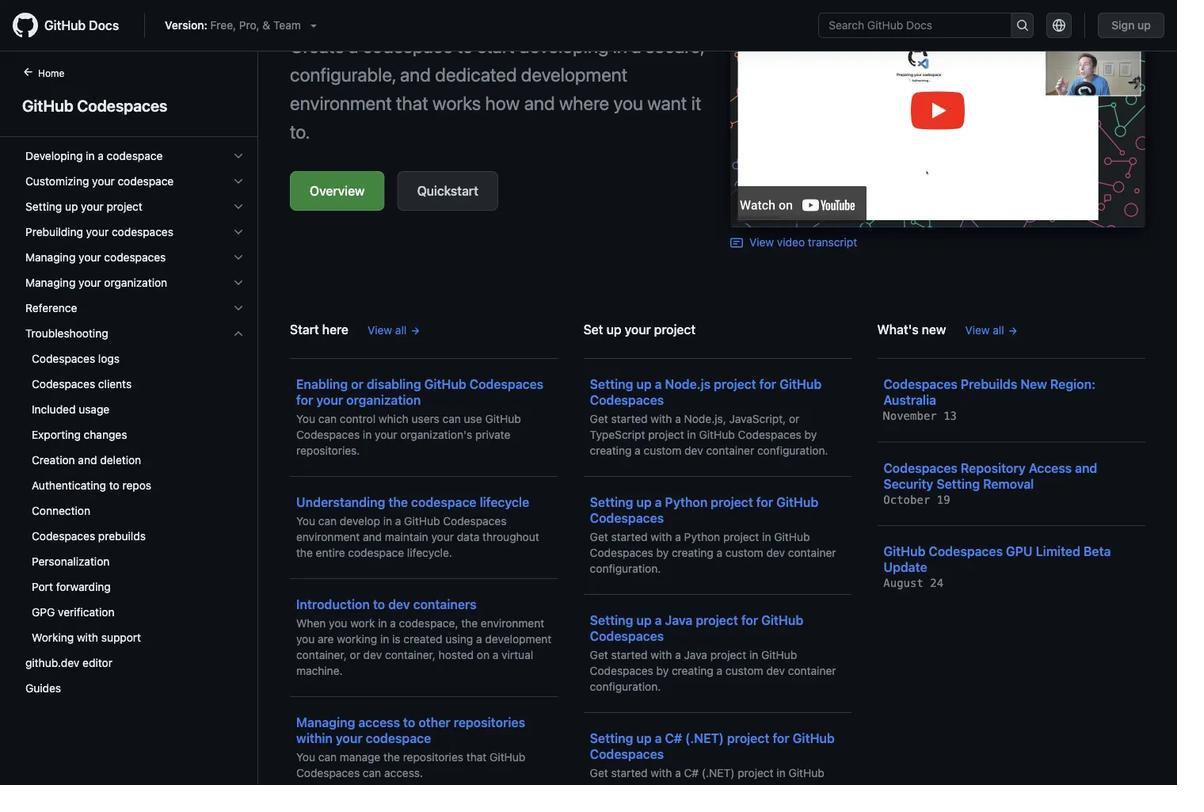 Task type: vqa. For each thing, say whether or not it's contained in the screenshot.
useful,
no



Task type: describe. For each thing, give the bounding box(es) containing it.
creating inside setting up a java project for github codespaces get started with a java project in github codespaces by creating a custom dev container configuration.
[[672, 664, 714, 677]]

typescript
[[590, 428, 645, 441]]

0 vertical spatial python
[[665, 495, 708, 510]]

github codespaces
[[22, 96, 167, 114]]

your down enabling
[[316, 392, 343, 407]]

or inside enabling or disabling github codespaces for your organization you can control which users can use github codespaces in your organization's private repositories.
[[351, 377, 364, 392]]

13
[[944, 409, 957, 422]]

codespaces for prebuilding your codespaces
[[112, 225, 173, 238]]

1 vertical spatial python
[[684, 530, 720, 543]]

codespace down maintain
[[348, 546, 404, 559]]

prebuilds
[[961, 377, 1018, 392]]

setting up a python project for github codespaces get started with a python project in github codespaces by creating a custom dev container configuration.
[[590, 495, 836, 575]]

creating inside setting up a c# (.net) project for github codespaces get started with a c# (.net) project in github codespaces by creating a custom dev containe
[[672, 782, 714, 785]]

with for setting up a node.js project for github codespaces
[[651, 412, 672, 425]]

how
[[485, 92, 520, 114]]

guides
[[25, 682, 61, 695]]

view all for start here
[[368, 323, 407, 337]]

setting up your project button
[[19, 194, 251, 219]]

triangle down image
[[307, 19, 320, 32]]

custom inside setting up a python project for github codespaces get started with a python project in github codespaces by creating a custom dev container configuration.
[[726, 546, 764, 559]]

codespaces inside 'managing access to other repositories within your codespace you can manage the repositories that github codespaces can access.'
[[296, 766, 360, 779]]

codespace inside 'managing access to other repositories within your codespace you can manage the repositories that github codespaces can access.'
[[366, 731, 431, 746]]

1 container, from the left
[[296, 648, 347, 661]]

development inside create a codespace to start developing in a secure, configurable, and dedicated development environment that works how and where you want it to.
[[521, 63, 628, 86]]

working with support link
[[19, 625, 251, 650]]

sign
[[1112, 19, 1135, 32]]

can left use
[[443, 412, 461, 425]]

your inside "prebuilding your codespaces" "dropdown button"
[[86, 225, 109, 238]]

environment inside create a codespace to start developing in a secure, configurable, and dedicated development environment that works how and where you want it to.
[[290, 92, 392, 114]]

get for setting up a node.js project for github codespaces
[[590, 412, 608, 425]]

create a codespace to start developing in a secure, configurable, and dedicated development environment that works how and where you want it to.
[[290, 35, 704, 143]]

understanding the codespace lifecycle you can develop in a github codespaces environment and maintain your data throughout the entire codespace lifecycle.
[[296, 495, 539, 559]]

enabling
[[296, 377, 348, 392]]

included usage link
[[19, 397, 251, 422]]

dev inside setting up a node.js project for github codespaces get started with a node.js, javascript, or typescript project in github codespaces by creating a custom dev container configuration.
[[685, 444, 703, 457]]

codespaces inside understanding the codespace lifecycle you can develop in a github codespaces environment and maintain your data throughout the entire codespace lifecycle.
[[443, 514, 507, 527]]

secure,
[[646, 35, 704, 57]]

search image
[[1016, 19, 1029, 32]]

reference
[[25, 301, 77, 315]]

codespaces clients link
[[19, 372, 251, 397]]

0 horizontal spatial c#
[[665, 731, 682, 746]]

started for setting up a node.js project for github codespaces
[[611, 412, 648, 425]]

for for setting up a node.js project for github codespaces
[[760, 377, 777, 392]]

overview
[[310, 183, 365, 198]]

managing your codespaces
[[25, 251, 166, 264]]

in inside setting up a c# (.net) project for github codespaces get started with a c# (.net) project in github codespaces by creating a custom dev containe
[[777, 766, 786, 779]]

container for setting up a java project for github codespaces
[[788, 664, 836, 677]]

by inside setting up a python project for github codespaces get started with a python project in github codespaces by creating a custom dev container configuration.
[[656, 546, 669, 559]]

repos
[[122, 479, 151, 492]]

the up maintain
[[388, 495, 408, 510]]

included usage
[[32, 403, 110, 416]]

creating inside setting up a python project for github codespaces get started with a python project in github codespaces by creating a custom dev container configuration.
[[672, 546, 714, 559]]

creation
[[32, 454, 75, 467]]

managing for codespaces
[[25, 251, 76, 264]]

it
[[691, 92, 702, 114]]

customizing your codespace button
[[19, 169, 251, 194]]

view video transcript link
[[730, 235, 857, 249]]

by inside setting up a node.js project for github codespaces get started with a node.js, javascript, or typescript project in github codespaces by creating a custom dev container configuration.
[[805, 428, 817, 441]]

personalization link
[[19, 549, 251, 574]]

home
[[38, 67, 64, 78]]

setting for python
[[590, 495, 633, 510]]

your inside 'managing access to other repositories within your codespace you can manage the repositories that github codespaces can access.'
[[336, 731, 363, 746]]

node.js,
[[684, 412, 726, 425]]

view all link for start here
[[368, 322, 421, 339]]

19
[[937, 493, 950, 506]]

prebuilding your codespaces
[[25, 225, 173, 238]]

developing in a codespace
[[25, 149, 163, 162]]

and right how
[[524, 92, 555, 114]]

a inside dropdown button
[[98, 149, 104, 162]]

&
[[263, 19, 270, 32]]

gpg verification
[[32, 606, 114, 619]]

getting
[[25, 124, 63, 137]]

throughout
[[483, 530, 539, 543]]

pro,
[[239, 19, 260, 32]]

24
[[930, 577, 944, 590]]

by inside setting up a java project for github codespaces get started with a java project in github codespaces by creating a custom dev container configuration.
[[656, 664, 669, 677]]

environment for understanding
[[296, 530, 360, 543]]

github docs
[[44, 18, 119, 33]]

1 vertical spatial repositories
[[403, 750, 464, 764]]

in inside dropdown button
[[86, 149, 95, 162]]

managing for organization
[[25, 276, 76, 289]]

view all for what's new
[[965, 323, 1004, 337]]

lifecycle
[[480, 495, 529, 510]]

github codespaces element
[[0, 64, 258, 784]]

start here
[[290, 322, 349, 337]]

developing in a codespace button
[[19, 143, 251, 169]]

in inside setting up a python project for github codespaces get started with a python project in github codespaces by creating a custom dev container configuration.
[[762, 530, 771, 543]]

creation and deletion
[[32, 454, 141, 467]]

started inside setting up a c# (.net) project for github codespaces get started with a c# (.net) project in github codespaces by creating a custom dev containe
[[611, 766, 648, 779]]

developing
[[25, 149, 83, 162]]

2 container, from the left
[[385, 648, 436, 661]]

you for managing access to other repositories within your codespace
[[296, 750, 315, 764]]

customizing
[[25, 175, 89, 188]]

codespace inside dropdown button
[[107, 149, 163, 162]]

by inside setting up a c# (.net) project for github codespaces get started with a c# (.net) project in github codespaces by creating a custom dev containe
[[656, 782, 669, 785]]

to inside introduction to dev containers when you work in a codespace, the environment you are working in is created using a development container, or dev container, hosted on a virtual machine.
[[373, 597, 385, 612]]

logs
[[98, 352, 120, 365]]

set
[[584, 322, 603, 337]]

for for enabling or disabling github codespaces for your organization
[[296, 392, 313, 407]]

can inside understanding the codespace lifecycle you can develop in a github codespaces environment and maintain your data throughout the entire codespace lifecycle.
[[318, 514, 337, 527]]

forwarding
[[56, 580, 111, 593]]

the inside 'managing access to other repositories within your codespace you can manage the repositories that github codespaces can access.'
[[384, 750, 400, 764]]

your inside customizing your codespace 'dropdown button'
[[92, 175, 115, 188]]

you for enabling or disabling github codespaces for your organization
[[296, 412, 315, 425]]

deletion
[[100, 454, 141, 467]]

november
[[884, 409, 937, 422]]

machine.
[[296, 664, 343, 677]]

codespaces for managing your codespaces
[[104, 251, 166, 264]]

created
[[404, 632, 443, 646]]

codespaces clients
[[32, 378, 132, 391]]

with inside github codespaces element
[[77, 631, 98, 644]]

enabling or disabling github codespaces for your organization you can control which users can use github codespaces in your organization's private repositories.
[[296, 377, 544, 457]]

november 13 element
[[884, 409, 957, 422]]

and inside understanding the codespace lifecycle you can develop in a github codespaces environment and maintain your data throughout the entire codespace lifecycle.
[[363, 530, 382, 543]]

in inside setting up a node.js project for github codespaces get started with a node.js, javascript, or typescript project in github codespaces by creating a custom dev container configuration.
[[687, 428, 696, 441]]

that inside create a codespace to start developing in a secure, configurable, and dedicated development environment that works how and where you want it to.
[[396, 92, 428, 114]]

custom inside setting up a c# (.net) project for github codespaces get started with a c# (.net) project in github codespaces by creating a custom dev containe
[[726, 782, 764, 785]]

in inside create a codespace to start developing in a secure, configurable, and dedicated development environment that works how and where you want it to.
[[613, 35, 627, 57]]

start
[[290, 322, 319, 337]]

configuration. for setting up a java project for github codespaces
[[590, 680, 661, 693]]

setting inside "codespaces repository access and security setting removal october 19"
[[937, 476, 980, 491]]

github inside "github codespaces gpu limited beta update august 24"
[[884, 544, 926, 559]]

want
[[647, 92, 687, 114]]

sign up link
[[1098, 13, 1165, 38]]

your inside managing your codespaces dropdown button
[[79, 251, 101, 264]]

or inside setting up a node.js project for github codespaces get started with a node.js, javascript, or typescript project in github codespaces by creating a custom dev container configuration.
[[789, 412, 800, 425]]

new
[[1021, 377, 1047, 392]]

started for setting up a python project for github codespaces
[[611, 530, 648, 543]]

docs
[[89, 18, 119, 33]]

dev inside setting up a java project for github codespaces get started with a java project in github codespaces by creating a custom dev container configuration.
[[767, 664, 785, 677]]

codespaces prebuilds
[[32, 530, 146, 543]]

custom inside setting up a java project for github codespaces get started with a java project in github codespaces by creating a custom dev container configuration.
[[726, 664, 764, 677]]

select language: current language is english image
[[1053, 19, 1066, 32]]

prebuilds
[[98, 530, 146, 543]]

github codespaces gpu limited beta update august 24
[[884, 544, 1111, 590]]

view for codespaces prebuilds new region: australia
[[965, 323, 990, 337]]

with inside setting up a c# (.net) project for github codespaces get started with a c# (.net) project in github codespaces by creating a custom dev containe
[[651, 766, 672, 779]]

get inside setting up a c# (.net) project for github codespaces get started with a c# (.net) project in github codespaces by creating a custom dev containe
[[590, 766, 608, 779]]

1 vertical spatial (.net)
[[702, 766, 735, 779]]

or inside introduction to dev containers when you work in a codespace, the environment you are working in is created using a development container, or dev container, hosted on a virtual machine.
[[350, 648, 360, 661]]

github.dev editor link
[[19, 650, 251, 676]]

setting up your project
[[25, 200, 143, 213]]

set up your project
[[584, 322, 696, 337]]

to inside github codespaces element
[[109, 479, 119, 492]]

prebuilding
[[25, 225, 83, 238]]

with for setting up a python project for github codespaces
[[651, 530, 672, 543]]

quickstart
[[417, 183, 478, 198]]

up for setting up a node.js project for github codespaces get started with a node.js, javascript, or typescript project in github codespaces by creating a custom dev container configuration.
[[637, 377, 652, 392]]

up for set up your project
[[607, 322, 622, 337]]

codespaces inside "codespaces repository access and security setting removal october 19"
[[884, 460, 958, 475]]

view inside 'link'
[[750, 235, 774, 248]]

free,
[[210, 19, 236, 32]]

transcript
[[808, 235, 857, 248]]

to inside 'managing access to other repositories within your codespace you can manage the repositories that github codespaces can access.'
[[403, 715, 415, 730]]

sc 9kayk9 0 image for troubleshooting
[[232, 327, 245, 340]]

where
[[559, 92, 609, 114]]

authenticating to repos
[[32, 479, 151, 492]]

using
[[446, 632, 473, 646]]

included
[[32, 403, 76, 416]]

you inside understanding the codespace lifecycle you can develop in a github codespaces environment and maintain your data throughout the entire codespace lifecycle.
[[296, 514, 315, 527]]

development inside introduction to dev containers when you work in a codespace, the environment you are working in is created using a development container, or dev container, hosted on a virtual machine.
[[485, 632, 552, 646]]

setting for java
[[590, 613, 633, 628]]

creating inside setting up a node.js project for github codespaces get started with a node.js, javascript, or typescript project in github codespaces by creating a custom dev container configuration.
[[590, 444, 632, 457]]

to inside create a codespace to start developing in a secure, configurable, and dedicated development environment that works how and where you want it to.
[[457, 35, 473, 57]]

codespaces prebuilds new region: australia november 13
[[884, 377, 1096, 422]]

the inside introduction to dev containers when you work in a codespace, the environment you are working in is created using a development container, or dev container, hosted on a virtual machine.
[[461, 617, 478, 630]]

codespace inside 'dropdown button'
[[118, 175, 174, 188]]



Task type: locate. For each thing, give the bounding box(es) containing it.
dedicated
[[435, 63, 517, 86]]

2 sc 9kayk9 0 image from the top
[[232, 175, 245, 188]]

view all right the here
[[368, 323, 407, 337]]

sc 9kayk9 0 image inside managing your organization 'dropdown button'
[[232, 277, 245, 289]]

1 vertical spatial container
[[788, 546, 836, 559]]

container for setting up a python project for github codespaces
[[788, 546, 836, 559]]

sc 9kayk9 0 image for prebuilding your codespaces
[[232, 226, 245, 238]]

2 you from the top
[[296, 514, 315, 527]]

prebuilding your codespaces button
[[19, 219, 251, 245]]

4 sc 9kayk9 0 image from the top
[[232, 277, 245, 289]]

up inside setting up a java project for github codespaces get started with a java project in github codespaces by creating a custom dev container configuration.
[[637, 613, 652, 628]]

started inside setting up a node.js project for github codespaces get started with a node.js, javascript, or typescript project in github codespaces by creating a custom dev container configuration.
[[611, 412, 648, 425]]

your down managing your codespaces
[[79, 276, 101, 289]]

organization's
[[400, 428, 472, 441]]

and left dedicated on the left top of the page
[[400, 63, 431, 86]]

organization down managing your codespaces dropdown button
[[104, 276, 167, 289]]

container inside setting up a python project for github codespaces get started with a python project in github codespaces by creating a custom dev container configuration.
[[788, 546, 836, 559]]

view all right new at the right of the page
[[965, 323, 1004, 337]]

view all link up prebuilds
[[965, 322, 1018, 339]]

guides link
[[19, 676, 251, 701]]

the up using
[[461, 617, 478, 630]]

working
[[32, 631, 74, 644]]

troubleshooting element containing codespaces logs
[[13, 346, 257, 650]]

to left repos
[[109, 479, 119, 492]]

3 sc 9kayk9 0 image from the top
[[232, 251, 245, 264]]

sc 9kayk9 0 image for managing your codespaces
[[232, 251, 245, 264]]

setting
[[25, 200, 62, 213], [590, 377, 633, 392], [937, 476, 980, 491], [590, 495, 633, 510], [590, 613, 633, 628], [590, 731, 633, 746]]

or down 'working'
[[350, 648, 360, 661]]

view right new at the right of the page
[[965, 323, 990, 337]]

exporting
[[32, 428, 81, 441]]

or up control
[[351, 377, 364, 392]]

in inside understanding the codespace lifecycle you can develop in a github codespaces environment and maintain your data throughout the entire codespace lifecycle.
[[383, 514, 392, 527]]

to up dedicated on the left top of the page
[[457, 35, 473, 57]]

codespaces
[[77, 96, 167, 114], [32, 352, 95, 365], [470, 377, 544, 392], [884, 377, 958, 392], [32, 378, 95, 391], [590, 392, 664, 407], [296, 428, 360, 441], [738, 428, 802, 441], [884, 460, 958, 475], [590, 510, 664, 525], [443, 514, 507, 527], [32, 530, 95, 543], [929, 544, 1003, 559], [590, 546, 653, 559], [590, 628, 664, 644], [590, 664, 653, 677], [590, 747, 664, 762], [296, 766, 360, 779], [590, 782, 653, 785]]

control
[[340, 412, 376, 425]]

you down 'understanding'
[[296, 514, 315, 527]]

or right javascript,
[[789, 412, 800, 425]]

your up prebuilding your codespaces
[[81, 200, 104, 213]]

verification
[[58, 606, 114, 619]]

1 horizontal spatial c#
[[684, 766, 699, 779]]

codespaces logs
[[32, 352, 120, 365]]

1 horizontal spatial view all link
[[965, 322, 1018, 339]]

for inside setting up a c# (.net) project for github codespaces get started with a c# (.net) project in github codespaces by creating a custom dev containe
[[773, 731, 790, 746]]

2 horizontal spatial you
[[614, 92, 643, 114]]

0 horizontal spatial organization
[[104, 276, 167, 289]]

0 vertical spatial environment
[[290, 92, 392, 114]]

0 vertical spatial or
[[351, 377, 364, 392]]

view
[[750, 235, 774, 248], [368, 323, 392, 337], [965, 323, 990, 337]]

all for new
[[993, 323, 1004, 337]]

managing your organization
[[25, 276, 167, 289]]

your inside 'setting up your project' dropdown button
[[81, 200, 104, 213]]

you down enabling
[[296, 412, 315, 425]]

for inside setting up a java project for github codespaces get started with a java project in github codespaces by creating a custom dev container configuration.
[[741, 613, 758, 628]]

1 horizontal spatial container,
[[385, 648, 436, 661]]

0 vertical spatial java
[[665, 613, 693, 628]]

codespace up data
[[411, 495, 477, 510]]

1 vertical spatial environment
[[296, 530, 360, 543]]

users
[[412, 412, 440, 425]]

region:
[[1050, 377, 1096, 392]]

managing down "prebuilding"
[[25, 251, 76, 264]]

container, up machine.
[[296, 648, 347, 661]]

0 vertical spatial c#
[[665, 731, 682, 746]]

your up managing your organization
[[79, 251, 101, 264]]

environment for introduction
[[481, 617, 544, 630]]

managing
[[25, 251, 76, 264], [25, 276, 76, 289], [296, 715, 355, 730]]

codespaces down 'setting up your project' dropdown button
[[112, 225, 173, 238]]

2 vertical spatial you
[[296, 632, 315, 646]]

all
[[395, 323, 407, 337], [993, 323, 1004, 337]]

get inside setting up a node.js project for github codespaces get started with a node.js, javascript, or typescript project in github codespaces by creating a custom dev container configuration.
[[590, 412, 608, 425]]

and inside 'link'
[[78, 454, 97, 467]]

view for enabling or disabling github codespaces for your organization
[[368, 323, 392, 337]]

troubleshooting element containing troubleshooting
[[13, 321, 257, 650]]

setting for node.js
[[590, 377, 633, 392]]

connection
[[32, 504, 90, 517]]

understanding
[[296, 495, 385, 510]]

codespace up configurable,
[[363, 35, 453, 57]]

repositories up the access.
[[403, 750, 464, 764]]

sc 9kayk9 0 image inside managing your codespaces dropdown button
[[232, 251, 245, 264]]

for
[[760, 377, 777, 392], [296, 392, 313, 407], [756, 495, 773, 510], [741, 613, 758, 628], [773, 731, 790, 746]]

when
[[296, 617, 326, 630]]

limited
[[1036, 544, 1081, 559]]

up for setting up a c# (.net) project for github codespaces get started with a c# (.net) project in github codespaces by creating a custom dev containe
[[637, 731, 652, 746]]

codespaces down "prebuilding your codespaces" "dropdown button"
[[104, 251, 166, 264]]

are
[[318, 632, 334, 646]]

2 view all link from the left
[[965, 322, 1018, 339]]

1 all from the left
[[395, 323, 407, 337]]

sc 9kayk9 0 image inside "prebuilding your codespaces" "dropdown button"
[[232, 226, 245, 238]]

3 get from the top
[[590, 648, 608, 661]]

sc 9kayk9 0 image
[[232, 200, 245, 213], [232, 226, 245, 238], [232, 302, 245, 315], [232, 327, 245, 340]]

other
[[419, 715, 451, 730]]

port forwarding
[[32, 580, 111, 593]]

your inside understanding the codespace lifecycle you can develop in a github codespaces environment and maintain your data throughout the entire codespace lifecycle.
[[431, 530, 454, 543]]

all for disabling
[[395, 323, 407, 337]]

0 horizontal spatial that
[[396, 92, 428, 114]]

removal
[[983, 476, 1034, 491]]

to left other
[[403, 715, 415, 730]]

up for setting up a python project for github codespaces get started with a python project in github codespaces by creating a custom dev container configuration.
[[637, 495, 652, 510]]

development up where
[[521, 63, 628, 86]]

configuration. for setting up a python project for github codespaces
[[590, 562, 661, 575]]

codespaces
[[112, 225, 173, 238], [104, 251, 166, 264]]

0 vertical spatial you
[[296, 412, 315, 425]]

managing for to
[[296, 715, 355, 730]]

sc 9kayk9 0 image for setting up your project
[[232, 200, 245, 213]]

4 get from the top
[[590, 766, 608, 779]]

what's new
[[877, 322, 946, 337]]

0 vertical spatial development
[[521, 63, 628, 86]]

0 vertical spatial organization
[[104, 276, 167, 289]]

all up 'disabling'
[[395, 323, 407, 337]]

private
[[475, 428, 511, 441]]

configuration.
[[757, 444, 828, 457], [590, 562, 661, 575], [590, 680, 661, 693]]

sc 9kayk9 0 image
[[232, 150, 245, 162], [232, 175, 245, 188], [232, 251, 245, 264], [232, 277, 245, 289]]

creating
[[590, 444, 632, 457], [672, 546, 714, 559], [672, 664, 714, 677], [672, 782, 714, 785]]

support
[[101, 631, 141, 644]]

managing up reference
[[25, 276, 76, 289]]

overview link
[[290, 171, 385, 211]]

and inside "codespaces repository access and security setting removal october 19"
[[1075, 460, 1098, 475]]

environment
[[290, 92, 392, 114], [296, 530, 360, 543], [481, 617, 544, 630]]

you down within on the bottom left of page
[[296, 750, 315, 764]]

0 vertical spatial that
[[396, 92, 428, 114]]

setting inside setting up a python project for github codespaces get started with a python project in github codespaces by creating a custom dev container configuration.
[[590, 495, 633, 510]]

for inside setting up a node.js project for github codespaces get started with a node.js, javascript, or typescript project in github codespaces by creating a custom dev container configuration.
[[760, 377, 777, 392]]

2 sc 9kayk9 0 image from the top
[[232, 226, 245, 238]]

organization inside enabling or disabling github codespaces for your organization you can control which users can use github codespaces in your organization's private repositories.
[[346, 392, 421, 407]]

exporting changes
[[32, 428, 127, 441]]

1 view all from the left
[[368, 323, 407, 337]]

0 vertical spatial codespaces
[[112, 225, 173, 238]]

0 horizontal spatial you
[[296, 632, 315, 646]]

maintain
[[385, 530, 428, 543]]

version:
[[165, 19, 208, 32]]

github.dev
[[25, 656, 80, 669]]

sc 9kayk9 0 image for reference
[[232, 302, 245, 315]]

up inside setting up a node.js project for github codespaces get started with a node.js, javascript, or typescript project in github codespaces by creating a custom dev container configuration.
[[637, 377, 652, 392]]

0 vertical spatial managing
[[25, 251, 76, 264]]

setting inside setting up a node.js project for github codespaces get started with a node.js, javascript, or typescript project in github codespaces by creating a custom dev container configuration.
[[590, 377, 633, 392]]

environment up virtual
[[481, 617, 544, 630]]

1 horizontal spatial all
[[993, 323, 1004, 337]]

project inside dropdown button
[[107, 200, 143, 213]]

with inside setting up a python project for github codespaces get started with a python project in github codespaces by creating a custom dev container configuration.
[[651, 530, 672, 543]]

you left want
[[614, 92, 643, 114]]

2 troubleshooting element from the top
[[13, 346, 257, 650]]

1 you from the top
[[296, 412, 315, 425]]

github inside understanding the codespace lifecycle you can develop in a github codespaces environment and maintain your data throughout the entire codespace lifecycle.
[[404, 514, 440, 527]]

1 horizontal spatial view
[[750, 235, 774, 248]]

your down which on the bottom left of the page
[[375, 428, 397, 441]]

with inside setting up a node.js project for github codespaces get started with a node.js, javascript, or typescript project in github codespaces by creating a custom dev container configuration.
[[651, 412, 672, 425]]

organization inside 'dropdown button'
[[104, 276, 167, 289]]

repositories.
[[296, 444, 360, 457]]

None search field
[[819, 13, 1034, 38]]

1 vertical spatial codespaces
[[104, 251, 166, 264]]

1 sc 9kayk9 0 image from the top
[[232, 200, 245, 213]]

the left entire
[[296, 546, 313, 559]]

view right the here
[[368, 323, 392, 337]]

1 horizontal spatial view all
[[965, 323, 1004, 337]]

access
[[1029, 460, 1072, 475]]

can down 'understanding'
[[318, 514, 337, 527]]

codespace down getting started dropdown button
[[107, 149, 163, 162]]

up for setting up your project
[[65, 200, 78, 213]]

lifecycle.
[[407, 546, 452, 559]]

0 vertical spatial you
[[614, 92, 643, 114]]

get for setting up a python project for github codespaces
[[590, 530, 608, 543]]

github inside 'managing access to other repositories within your codespace you can manage the repositories that github codespaces can access.'
[[490, 750, 526, 764]]

you inside create a codespace to start developing in a secure, configurable, and dedicated development environment that works how and where you want it to.
[[614, 92, 643, 114]]

can down within on the bottom left of page
[[318, 750, 337, 764]]

dev inside setting up a python project for github codespaces get started with a python project in github codespaces by creating a custom dev container configuration.
[[767, 546, 785, 559]]

repositories right other
[[454, 715, 525, 730]]

1 vertical spatial you
[[329, 617, 347, 630]]

1 vertical spatial configuration.
[[590, 562, 661, 575]]

dev inside setting up a c# (.net) project for github codespaces get started with a c# (.net) project in github codespaces by creating a custom dev containe
[[767, 782, 785, 785]]

0 horizontal spatial view
[[368, 323, 392, 337]]

authenticating
[[32, 479, 106, 492]]

you down the when
[[296, 632, 315, 646]]

0 vertical spatial (.net)
[[685, 731, 724, 746]]

2 vertical spatial environment
[[481, 617, 544, 630]]

codespaces inside codespaces prebuilds new region: australia november 13
[[884, 377, 958, 392]]

get inside setting up a python project for github codespaces get started with a python project in github codespaces by creating a custom dev container configuration.
[[590, 530, 608, 543]]

2 all from the left
[[993, 323, 1004, 337]]

up for sign up
[[1138, 19, 1151, 32]]

gpg verification link
[[19, 600, 251, 625]]

managing inside 'dropdown button'
[[25, 276, 76, 289]]

2 vertical spatial managing
[[296, 715, 355, 730]]

codespaces logs link
[[19, 346, 251, 372]]

github docs link
[[13, 13, 132, 38]]

link image
[[730, 237, 743, 249]]

sc 9kayk9 0 image for developing in a codespace
[[232, 150, 245, 162]]

2 vertical spatial container
[[788, 664, 836, 677]]

connection link
[[19, 498, 251, 524]]

editor
[[83, 656, 112, 669]]

configuration. inside setting up a node.js project for github codespaces get started with a node.js, javascript, or typescript project in github codespaces by creating a custom dev container configuration.
[[757, 444, 828, 457]]

started inside setting up a java project for github codespaces get started with a java project in github codespaces by creating a custom dev container configuration.
[[611, 648, 648, 661]]

environment inside understanding the codespace lifecycle you can develop in a github codespaces environment and maintain your data throughout the entire codespace lifecycle.
[[296, 530, 360, 543]]

codespace inside create a codespace to start developing in a secure, configurable, and dedicated development environment that works how and where you want it to.
[[363, 35, 453, 57]]

setting up a c# (.net) project for github codespaces get started with a c# (.net) project in github codespaces by creating a custom dev containe
[[590, 731, 836, 785]]

or
[[351, 377, 364, 392], [789, 412, 800, 425], [350, 648, 360, 661]]

up inside setting up a c# (.net) project for github codespaces get started with a c# (.net) project in github codespaces by creating a custom dev containe
[[637, 731, 652, 746]]

can left control
[[318, 412, 337, 425]]

managing your codespaces button
[[19, 245, 251, 270]]

3 you from the top
[[296, 750, 315, 764]]

3 sc 9kayk9 0 image from the top
[[232, 302, 245, 315]]

1 troubleshooting element from the top
[[13, 321, 257, 650]]

setting inside 'setting up your project' dropdown button
[[25, 200, 62, 213]]

the up the access.
[[384, 750, 400, 764]]

1 horizontal spatial organization
[[346, 392, 421, 407]]

container inside setting up a node.js project for github codespaces get started with a node.js, javascript, or typescript project in github codespaces by creating a custom dev container configuration.
[[706, 444, 754, 457]]

setting inside setting up a c# (.net) project for github codespaces get started with a c# (.net) project in github codespaces by creating a custom dev containe
[[590, 731, 633, 746]]

all up prebuilds
[[993, 323, 1004, 337]]

virtual
[[502, 648, 533, 661]]

up inside setting up a python project for github codespaces get started with a python project in github codespaces by creating a custom dev container configuration.
[[637, 495, 652, 510]]

2 view all from the left
[[965, 323, 1004, 337]]

august 24 element
[[884, 577, 944, 590]]

2 vertical spatial you
[[296, 750, 315, 764]]

environment down configurable,
[[290, 92, 392, 114]]

your up "manage"
[[336, 731, 363, 746]]

start
[[477, 35, 515, 57]]

your
[[92, 175, 115, 188], [81, 200, 104, 213], [86, 225, 109, 238], [79, 251, 101, 264], [79, 276, 101, 289], [625, 322, 651, 337], [316, 392, 343, 407], [375, 428, 397, 441], [431, 530, 454, 543], [336, 731, 363, 746]]

1 get from the top
[[590, 412, 608, 425]]

here
[[322, 322, 349, 337]]

4 sc 9kayk9 0 image from the top
[[232, 327, 245, 340]]

started for setting up a java project for github codespaces
[[611, 648, 648, 661]]

started inside dropdown button
[[66, 124, 103, 137]]

up inside dropdown button
[[65, 200, 78, 213]]

your up the lifecycle.
[[431, 530, 454, 543]]

2 horizontal spatial view
[[965, 323, 990, 337]]

0 horizontal spatial container,
[[296, 648, 347, 661]]

is
[[392, 632, 401, 646]]

1 vertical spatial java
[[684, 648, 708, 661]]

troubleshooting button
[[19, 321, 251, 346]]

get inside setting up a java project for github codespaces get started with a java project in github codespaces by creating a custom dev container configuration.
[[590, 648, 608, 661]]

for inside setting up a python project for github codespaces get started with a python project in github codespaces by creating a custom dev container configuration.
[[756, 495, 773, 510]]

port forwarding link
[[19, 574, 251, 600]]

you down introduction
[[329, 617, 347, 630]]

development up virtual
[[485, 632, 552, 646]]

with inside setting up a java project for github codespaces get started with a java project in github codespaces by creating a custom dev container configuration.
[[651, 648, 672, 661]]

and down develop on the bottom left of the page
[[363, 530, 382, 543]]

2 get from the top
[[590, 530, 608, 543]]

container inside setting up a java project for github codespaces get started with a java project in github codespaces by creating a custom dev container configuration.
[[788, 664, 836, 677]]

for for setting up a python project for github codespaces
[[756, 495, 773, 510]]

your down developing in a codespace
[[92, 175, 115, 188]]

home link
[[16, 66, 90, 82]]

0 horizontal spatial all
[[395, 323, 407, 337]]

up inside 'link'
[[1138, 19, 1151, 32]]

organization down 'disabling'
[[346, 392, 421, 407]]

codespace down developing in a codespace dropdown button
[[118, 175, 174, 188]]

your inside managing your organization 'dropdown button'
[[79, 276, 101, 289]]

1 vertical spatial organization
[[346, 392, 421, 407]]

troubleshooting element
[[13, 321, 257, 650], [13, 346, 257, 650]]

setting inside setting up a java project for github codespaces get started with a java project in github codespaces by creating a custom dev container configuration.
[[590, 613, 633, 628]]

the
[[388, 495, 408, 510], [296, 546, 313, 559], [461, 617, 478, 630], [384, 750, 400, 764]]

2 vertical spatial configuration.
[[590, 680, 661, 693]]

august
[[884, 577, 924, 590]]

in inside enabling or disabling github codespaces for your organization you can control which users can use github codespaces in your organization's private repositories.
[[363, 428, 372, 441]]

and right 'access' on the right bottom of page
[[1075, 460, 1098, 475]]

you inside 'managing access to other repositories within your codespace you can manage the repositories that github codespaces can access.'
[[296, 750, 315, 764]]

view right link icon
[[750, 235, 774, 248]]

for for setting up a java project for github codespaces
[[741, 613, 758, 628]]

setting up a node.js project for github codespaces get started with a node.js, javascript, or typescript project in github codespaces by creating a custom dev container configuration.
[[590, 377, 828, 457]]

view all link up 'disabling'
[[368, 322, 421, 339]]

up
[[1138, 19, 1151, 32], [65, 200, 78, 213], [607, 322, 622, 337], [637, 377, 652, 392], [637, 495, 652, 510], [637, 613, 652, 628], [637, 731, 652, 746]]

configurable,
[[290, 63, 396, 86]]

0 horizontal spatial view all
[[368, 323, 407, 337]]

view all link for what's new
[[965, 322, 1018, 339]]

get for setting up a java project for github codespaces
[[590, 648, 608, 661]]

october 19 element
[[884, 493, 950, 506]]

1 vertical spatial c#
[[684, 766, 699, 779]]

to up work
[[373, 597, 385, 612]]

0 horizontal spatial view all link
[[368, 322, 421, 339]]

1 vertical spatial that
[[467, 750, 487, 764]]

and up authenticating to repos
[[78, 454, 97, 467]]

1 vertical spatial you
[[296, 514, 315, 527]]

started
[[66, 124, 103, 137], [611, 412, 648, 425], [611, 530, 648, 543], [611, 648, 648, 661], [611, 766, 648, 779]]

work
[[350, 617, 375, 630]]

troubleshooting
[[25, 327, 108, 340]]

what's
[[877, 322, 919, 337]]

codespaces inside "github codespaces gpu limited beta update august 24"
[[929, 544, 1003, 559]]

sc 9kayk9 0 image inside reference dropdown button
[[232, 302, 245, 315]]

your right set
[[625, 322, 651, 337]]

sc 9kayk9 0 image for customizing your codespace
[[232, 175, 245, 188]]

a inside understanding the codespace lifecycle you can develop in a github codespaces environment and maintain your data throughout the entire codespace lifecycle.
[[395, 514, 401, 527]]

1 horizontal spatial you
[[329, 617, 347, 630]]

usage
[[79, 403, 110, 416]]

custom inside setting up a node.js project for github codespaces get started with a node.js, javascript, or typescript project in github codespaces by creating a custom dev container configuration.
[[644, 444, 682, 457]]

your up managing your codespaces
[[86, 225, 109, 238]]

create
[[290, 35, 344, 57]]

0 vertical spatial configuration.
[[757, 444, 828, 457]]

0 vertical spatial container
[[706, 444, 754, 457]]

working with support
[[32, 631, 141, 644]]

sc 9kayk9 0 image inside developing in a codespace dropdown button
[[232, 150, 245, 162]]

update
[[884, 560, 928, 575]]

developing
[[519, 35, 609, 57]]

Search GitHub Docs search field
[[819, 13, 1011, 37]]

0 vertical spatial repositories
[[454, 715, 525, 730]]

can down "manage"
[[363, 766, 381, 779]]

1 horizontal spatial that
[[467, 750, 487, 764]]

2 vertical spatial or
[[350, 648, 360, 661]]

to.
[[290, 120, 310, 143]]

sc 9kayk9 0 image for managing your organization
[[232, 277, 245, 289]]

managing up within on the bottom left of page
[[296, 715, 355, 730]]

container, down created
[[385, 648, 436, 661]]

managing inside 'managing access to other repositories within your codespace you can manage the repositories that github codespaces can access.'
[[296, 715, 355, 730]]

with for setting up a java project for github codespaces
[[651, 648, 672, 661]]

view video transcript
[[750, 235, 857, 248]]

up for setting up a java project for github codespaces get started with a java project in github codespaces by creating a custom dev container configuration.
[[637, 613, 652, 628]]

sc 9kayk9 0 image inside 'setting up your project' dropdown button
[[232, 200, 245, 213]]

managing access to other repositories within your codespace you can manage the repositories that github codespaces can access.
[[296, 715, 526, 779]]

1 vertical spatial development
[[485, 632, 552, 646]]

setting for project
[[25, 200, 62, 213]]

codespace,
[[399, 617, 458, 630]]

1 vertical spatial or
[[789, 412, 800, 425]]

in inside setting up a java project for github codespaces get started with a java project in github codespaces by creating a custom dev container configuration.
[[749, 648, 758, 661]]

codespace down access
[[366, 731, 431, 746]]

1 sc 9kayk9 0 image from the top
[[232, 150, 245, 162]]

1 view all link from the left
[[368, 322, 421, 339]]

and
[[400, 63, 431, 86], [524, 92, 555, 114], [78, 454, 97, 467], [1075, 460, 1098, 475], [363, 530, 382, 543]]

managing inside dropdown button
[[25, 251, 76, 264]]

started inside setting up a python project for github codespaces get started with a python project in github codespaces by creating a custom dev container configuration.
[[611, 530, 648, 543]]

setting for c#
[[590, 731, 633, 746]]

that inside 'managing access to other repositories within your codespace you can manage the repositories that github codespaces can access.'
[[467, 750, 487, 764]]

sc 9kayk9 0 image inside "troubleshooting" dropdown button
[[232, 327, 245, 340]]

1 vertical spatial managing
[[25, 276, 76, 289]]

quickstart link
[[397, 171, 498, 211]]

environment up entire
[[296, 530, 360, 543]]



